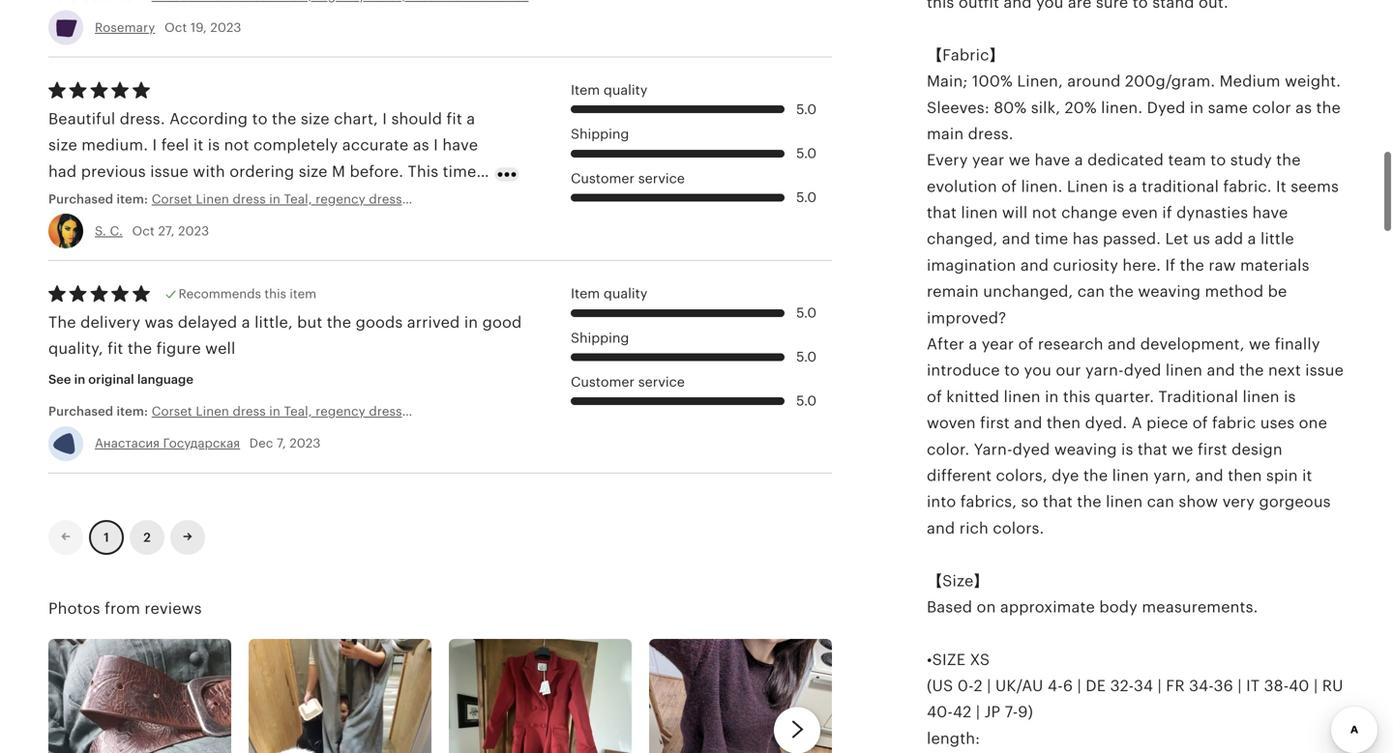 Task type: locate. For each thing, give the bounding box(es) containing it.
2 customer service from the top
[[571, 374, 685, 390]]

1 vertical spatial item
[[571, 286, 600, 302]]

1 horizontal spatial linen.
[[1101, 99, 1143, 116]]

good
[[482, 314, 522, 331]]

of up will
[[1002, 178, 1017, 195]]

item: up the c.
[[117, 192, 148, 207]]

2 horizontal spatial we
[[1249, 336, 1271, 353]]

1 vertical spatial purchased item:
[[48, 405, 152, 419]]

0 vertical spatial item quality
[[571, 82, 648, 98]]

1 customer from the top
[[571, 171, 635, 186]]

0 vertical spatial service
[[638, 171, 685, 186]]

0 horizontal spatial oct
[[132, 224, 155, 239]]

in left good
[[464, 314, 478, 331]]

this down the "our"
[[1063, 388, 1091, 406]]

a left little, at the top of the page
[[242, 314, 250, 331]]

0 vertical spatial first
[[980, 415, 1010, 432]]

1 item quality from the top
[[571, 82, 648, 98]]

0 vertical spatial item:
[[117, 192, 148, 207]]

shipping for s. c. oct 27, 2023
[[571, 126, 629, 142]]

in right see
[[74, 372, 85, 387]]

0 vertical spatial that
[[927, 204, 957, 222]]

0 vertical spatial year
[[972, 152, 1005, 169]]

uses
[[1261, 415, 1295, 432]]

1 vertical spatial item quality
[[571, 286, 648, 302]]

1 vertical spatial can
[[1147, 494, 1175, 511]]

that down dye
[[1043, 494, 1073, 511]]

the left next on the right of page
[[1240, 362, 1264, 379]]

1 vertical spatial then
[[1228, 467, 1262, 485]]

passed.
[[1103, 230, 1161, 248]]

dynasties
[[1177, 204, 1248, 222]]

2023 right 7, in the left of the page
[[290, 437, 321, 451]]

in
[[1190, 99, 1204, 116], [464, 314, 478, 331], [74, 372, 85, 387], [1045, 388, 1059, 406]]

1 vertical spatial quality
[[604, 286, 648, 302]]

oct left 27,
[[132, 224, 155, 239]]

this left the item
[[265, 287, 286, 302]]

purchased item: up s.
[[48, 192, 152, 207]]

6 5.0 from the top
[[796, 393, 817, 409]]

recommends this item
[[179, 287, 317, 302]]

that down evolution
[[927, 204, 957, 222]]

of down traditional
[[1193, 415, 1208, 432]]

2 vertical spatial 2023
[[290, 437, 321, 451]]

1 vertical spatial service
[[638, 374, 685, 390]]

the right dye
[[1084, 467, 1108, 485]]

0 vertical spatial customer service
[[571, 171, 685, 186]]

1 vertical spatial customer service
[[571, 374, 685, 390]]

purchased
[[48, 192, 113, 207], [48, 405, 113, 419]]

year down dress.
[[972, 152, 1005, 169]]

dec
[[249, 437, 273, 451]]

0 vertical spatial quality
[[604, 82, 648, 98]]

2023 right 19,
[[210, 20, 241, 35]]

we
[[1009, 152, 1031, 169], [1249, 336, 1271, 353], [1172, 441, 1194, 458]]

goods
[[356, 314, 403, 331]]

1 purchased item: from the top
[[48, 192, 152, 207]]

42
[[953, 704, 972, 722]]

40-
[[927, 704, 953, 722]]

1 horizontal spatial to
[[1211, 152, 1226, 169]]

0 vertical spatial purchased
[[48, 192, 113, 207]]

1 vertical spatial shipping
[[571, 330, 629, 346]]

linen,
[[1017, 73, 1063, 90]]

1 horizontal spatial this
[[1063, 388, 1091, 406]]

1 horizontal spatial then
[[1228, 467, 1262, 485]]

анастасия государская dec 7, 2023
[[95, 437, 321, 451]]

2 5.0 from the top
[[796, 146, 817, 161]]

1 vertical spatial is
[[1284, 388, 1296, 406]]

the delivery was delayed a little, but the goods arrived in good quality, fit the figure well
[[48, 314, 522, 358]]

customer for анастасия государская dec 7, 2023
[[571, 374, 635, 390]]

arrived
[[407, 314, 460, 331]]

a
[[1075, 152, 1083, 169], [1129, 178, 1138, 195], [1248, 230, 1256, 248], [242, 314, 250, 331], [969, 336, 978, 353]]

the down dye
[[1077, 494, 1102, 511]]

linen.
[[1101, 99, 1143, 116], [1021, 178, 1063, 195]]

have
[[1035, 152, 1070, 169], [1253, 204, 1288, 222]]

1 customer service from the top
[[571, 171, 685, 186]]

unchanged,
[[983, 283, 1073, 301]]

2023 for dec 7, 2023
[[290, 437, 321, 451]]

and
[[1002, 230, 1031, 248], [1021, 257, 1049, 274], [1108, 336, 1136, 353], [1207, 362, 1235, 379], [1014, 415, 1042, 432], [1195, 467, 1224, 485], [927, 520, 955, 537]]

purchased item: down original
[[48, 405, 152, 419]]

length:
[[927, 730, 980, 748]]

1 purchased from the top
[[48, 192, 113, 207]]

1 vertical spatial dyed
[[1013, 441, 1050, 458]]

woven
[[927, 415, 976, 432]]

little
[[1261, 230, 1294, 248]]

1 vertical spatial that
[[1138, 441, 1168, 458]]

our
[[1056, 362, 1081, 379]]

is down dedicated
[[1113, 178, 1125, 195]]

purchased down see
[[48, 405, 113, 419]]

rich
[[960, 520, 989, 537]]

【size】 based on approximate body measurements.
[[927, 573, 1258, 616]]

2 right 1
[[143, 530, 151, 545]]

we up yarn,
[[1172, 441, 1194, 458]]

0 vertical spatial have
[[1035, 152, 1070, 169]]

and up unchanged, on the top of the page
[[1021, 257, 1049, 274]]

is down a
[[1121, 441, 1133, 458]]

year down improved?
[[982, 336, 1014, 353]]

to left you
[[1004, 362, 1020, 379]]

item quality for s. c. oct 27, 2023
[[571, 82, 648, 98]]

and up the 'colors,'
[[1014, 415, 1042, 432]]

0-
[[958, 678, 974, 695]]

0 horizontal spatial can
[[1078, 283, 1105, 301]]

item for анастасия государская dec 7, 2023
[[571, 286, 600, 302]]

can down curiosity
[[1078, 283, 1105, 301]]

0 vertical spatial shipping
[[571, 126, 629, 142]]

0 vertical spatial purchased item:
[[48, 192, 152, 207]]

1 vertical spatial 2
[[974, 678, 983, 695]]

2023 for oct 27, 2023
[[178, 224, 209, 239]]

0 vertical spatial dyed
[[1124, 362, 1162, 379]]

2 down xs
[[974, 678, 983, 695]]

in inside "the delivery was delayed a little, but the goods arrived in good quality, fit the figure well"
[[464, 314, 478, 331]]

oct left 19,
[[164, 20, 187, 35]]

in down you
[[1045, 388, 1059, 406]]

2 shipping from the top
[[571, 330, 629, 346]]

7,
[[277, 437, 286, 451]]

of
[[1002, 178, 1017, 195], [1018, 336, 1034, 353], [927, 388, 942, 406], [1193, 415, 1208, 432]]

linen
[[961, 204, 998, 222], [1166, 362, 1203, 379], [1004, 388, 1041, 406], [1243, 388, 1280, 406], [1112, 467, 1149, 485], [1106, 494, 1143, 511]]

show
[[1179, 494, 1218, 511]]

0 horizontal spatial 2
[[143, 530, 151, 545]]

0 horizontal spatial linen.
[[1021, 178, 1063, 195]]

weaving up dye
[[1054, 441, 1117, 458]]

to right team
[[1211, 152, 1226, 169]]

1 horizontal spatial have
[[1253, 204, 1288, 222]]

item for s. c. oct 27, 2023
[[571, 82, 600, 98]]

and up show
[[1195, 467, 1224, 485]]

first
[[980, 415, 1010, 432], [1198, 441, 1227, 458]]

1 item: from the top
[[117, 192, 148, 207]]

1 vertical spatial year
[[982, 336, 1014, 353]]

0 vertical spatial this
[[265, 287, 286, 302]]

36
[[1214, 678, 1234, 695]]

2 service from the top
[[638, 374, 685, 390]]

2 vertical spatial is
[[1121, 441, 1133, 458]]

1 horizontal spatial 2
[[974, 678, 983, 695]]

1 quality from the top
[[604, 82, 648, 98]]

purchased up s.
[[48, 192, 113, 207]]

the right fit
[[128, 340, 152, 358]]

1 horizontal spatial 2023
[[210, 20, 241, 35]]

have up little
[[1253, 204, 1288, 222]]

1 vertical spatial this
[[1063, 388, 1091, 406]]

linen. down around
[[1101, 99, 1143, 116]]

if
[[1162, 204, 1172, 222]]

can
[[1078, 283, 1105, 301], [1147, 494, 1175, 511]]

on
[[977, 599, 996, 616]]

2 inside •size xs (us 0-2 | uk/au 4-6 | de 32-34 | fr 34-36 | it 38-40 | ru 40-42 | jp 7-9) length:
[[974, 678, 983, 695]]

【fabric】
[[927, 46, 1005, 64]]

2023 right 27,
[[178, 224, 209, 239]]

first up yarn-
[[980, 415, 1010, 432]]

every
[[927, 152, 968, 169]]

and down into
[[927, 520, 955, 537]]

1 horizontal spatial can
[[1147, 494, 1175, 511]]

if
[[1165, 257, 1176, 274]]

shipping
[[571, 126, 629, 142], [571, 330, 629, 346]]

is down next on the right of page
[[1284, 388, 1296, 406]]

quality for dec 7, 2023
[[604, 286, 648, 302]]

0 vertical spatial we
[[1009, 152, 1031, 169]]

dyed up quarter.
[[1124, 362, 1162, 379]]

has
[[1073, 230, 1099, 248]]

0 vertical spatial oct
[[164, 20, 187, 35]]

and up yarn-
[[1108, 336, 1136, 353]]

traditional
[[1159, 388, 1239, 406]]

38-
[[1264, 678, 1289, 695]]

purchased item: for s. c.
[[48, 192, 152, 207]]

of up you
[[1018, 336, 1034, 353]]

1 vertical spatial linen.
[[1021, 178, 1063, 195]]

2 purchased item: from the top
[[48, 405, 152, 419]]

34-
[[1189, 678, 1214, 695]]

2 customer from the top
[[571, 374, 635, 390]]

2 quality from the top
[[604, 286, 648, 302]]

0 horizontal spatial dyed
[[1013, 441, 1050, 458]]

linen. up not
[[1021, 178, 1063, 195]]

s. c. oct 27, 2023
[[95, 224, 209, 239]]

1 horizontal spatial first
[[1198, 441, 1227, 458]]

7-
[[1005, 704, 1018, 722]]

same
[[1208, 99, 1248, 116]]

a right add
[[1248, 230, 1256, 248]]

1 horizontal spatial that
[[1043, 494, 1073, 511]]

dyed up the 'colors,'
[[1013, 441, 1050, 458]]

0 vertical spatial 2
[[143, 530, 151, 545]]

one
[[1299, 415, 1327, 432]]

we up next on the right of page
[[1249, 336, 1271, 353]]

0 vertical spatial item
[[571, 82, 600, 98]]

0 horizontal spatial this
[[265, 287, 286, 302]]

quality
[[604, 82, 648, 98], [604, 286, 648, 302]]

1 item from the top
[[571, 82, 600, 98]]

service
[[638, 171, 685, 186], [638, 374, 685, 390]]

team
[[1168, 152, 1206, 169]]

linen down you
[[1004, 388, 1041, 406]]

1 vertical spatial to
[[1004, 362, 1020, 379]]

34
[[1134, 678, 1153, 695]]

2 item: from the top
[[117, 405, 148, 419]]

rosemary oct 19, 2023
[[95, 20, 241, 35]]

4 5.0 from the top
[[796, 305, 817, 321]]

(us
[[927, 678, 953, 695]]

2 vertical spatial we
[[1172, 441, 1194, 458]]

1 horizontal spatial we
[[1172, 441, 1194, 458]]

2 item quality from the top
[[571, 286, 648, 302]]

•size
[[927, 651, 966, 669]]

we down dress.
[[1009, 152, 1031, 169]]

1 horizontal spatial weaving
[[1138, 283, 1201, 301]]

weaving down if on the right top
[[1138, 283, 1201, 301]]

item: up анастасия
[[117, 405, 148, 419]]

first down fabric
[[1198, 441, 1227, 458]]

c.
[[110, 224, 123, 239]]

delayed
[[178, 314, 237, 331]]

fabrics,
[[961, 494, 1017, 511]]

1 service from the top
[[638, 171, 685, 186]]

2 purchased from the top
[[48, 405, 113, 419]]

linen up uses
[[1243, 388, 1280, 406]]

then up very
[[1228, 467, 1262, 485]]

0 vertical spatial customer
[[571, 171, 635, 186]]

purchased item:
[[48, 192, 152, 207], [48, 405, 152, 419]]

s.
[[95, 224, 106, 239]]

государская
[[163, 437, 240, 451]]

1 shipping from the top
[[571, 126, 629, 142]]

0 horizontal spatial we
[[1009, 152, 1031, 169]]

0 horizontal spatial have
[[1035, 152, 1070, 169]]

dyed
[[1124, 362, 1162, 379], [1013, 441, 1050, 458]]

a up linen
[[1075, 152, 1083, 169]]

1 vertical spatial purchased
[[48, 405, 113, 419]]

0 vertical spatial weaving
[[1138, 283, 1201, 301]]

fr
[[1166, 678, 1185, 695]]

de
[[1086, 678, 1106, 695]]

linen up 'changed,' in the right top of the page
[[961, 204, 998, 222]]

1 vertical spatial we
[[1249, 336, 1271, 353]]

200g/gram.
[[1125, 73, 1215, 90]]

1 vertical spatial item:
[[117, 405, 148, 419]]

year
[[972, 152, 1005, 169], [982, 336, 1014, 353]]

0 horizontal spatial 2023
[[178, 224, 209, 239]]

color
[[1252, 99, 1291, 116]]

2 item from the top
[[571, 286, 600, 302]]

1 vertical spatial 2023
[[178, 224, 209, 239]]

have up linen
[[1035, 152, 1070, 169]]

and up traditional
[[1207, 362, 1235, 379]]

yarn,
[[1154, 467, 1191, 485]]

1 vertical spatial oct
[[132, 224, 155, 239]]

original
[[88, 372, 134, 387]]

2 horizontal spatial 2023
[[290, 437, 321, 451]]

this
[[265, 287, 286, 302], [1063, 388, 1091, 406]]

can down yarn,
[[1147, 494, 1175, 511]]

let
[[1165, 230, 1189, 248]]

0 vertical spatial then
[[1047, 415, 1081, 432]]

a down improved?
[[969, 336, 978, 353]]

1 vertical spatial customer
[[571, 374, 635, 390]]

0 horizontal spatial weaving
[[1054, 441, 1117, 458]]

then left dyed.
[[1047, 415, 1081, 432]]

|
[[987, 678, 991, 695], [1077, 678, 1082, 695], [1158, 678, 1162, 695], [1238, 678, 1242, 695], [1314, 678, 1318, 695], [976, 704, 980, 722]]

that down piece
[[1138, 441, 1168, 458]]

a up even
[[1129, 178, 1138, 195]]

the
[[1316, 99, 1341, 116], [1276, 152, 1301, 169], [1180, 257, 1205, 274], [1109, 283, 1134, 301], [327, 314, 351, 331], [128, 340, 152, 358], [1240, 362, 1264, 379], [1084, 467, 1108, 485], [1077, 494, 1102, 511]]

27,
[[158, 224, 175, 239]]

1 horizontal spatial oct
[[164, 20, 187, 35]]

item
[[290, 287, 317, 302]]

add
[[1215, 230, 1244, 248]]



Task type: vqa. For each thing, say whether or not it's contained in the screenshot.
Gifts for Friends link
no



Task type: describe. For each thing, give the bounding box(es) containing it.
1 vertical spatial weaving
[[1054, 441, 1117, 458]]

customer service for s. c. oct 27, 2023
[[571, 171, 685, 186]]

s. c. link
[[95, 224, 123, 239]]

curiosity
[[1053, 257, 1119, 274]]

1 vertical spatial first
[[1198, 441, 1227, 458]]

a
[[1132, 415, 1142, 432]]

in inside button
[[74, 372, 85, 387]]

into
[[927, 494, 956, 511]]

changed,
[[927, 230, 998, 248]]

fabric
[[1212, 415, 1256, 432]]

item: for c.
[[117, 192, 148, 207]]

1 vertical spatial have
[[1253, 204, 1288, 222]]

not
[[1032, 204, 1057, 222]]

remain
[[927, 283, 979, 301]]

it
[[1246, 678, 1260, 695]]

linen left yarn,
[[1112, 467, 1149, 485]]

| left fr
[[1158, 678, 1162, 695]]

6
[[1063, 678, 1073, 695]]

0 horizontal spatial that
[[927, 204, 957, 222]]

spin
[[1266, 467, 1298, 485]]

main;
[[927, 73, 968, 90]]

measurements.
[[1142, 599, 1258, 616]]

dedicated
[[1088, 152, 1164, 169]]

1
[[104, 530, 109, 545]]

gorgeous
[[1259, 494, 1331, 511]]

us
[[1193, 230, 1210, 248]]

study
[[1230, 152, 1272, 169]]

5 5.0 from the top
[[796, 349, 817, 365]]

| right 0-
[[987, 678, 991, 695]]

based
[[927, 599, 973, 616]]

design
[[1232, 441, 1283, 458]]

imagination
[[927, 257, 1016, 274]]

yarn-
[[974, 441, 1013, 458]]

weight.
[[1285, 73, 1341, 90]]

time
[[1035, 230, 1068, 248]]

research
[[1038, 336, 1104, 353]]

40
[[1289, 678, 1310, 695]]

item quality for анастасия государская dec 7, 2023
[[571, 286, 648, 302]]

0 horizontal spatial first
[[980, 415, 1010, 432]]

as
[[1296, 99, 1312, 116]]

dyed.
[[1085, 415, 1127, 432]]

customer for s. c. oct 27, 2023
[[571, 171, 635, 186]]

1 link
[[89, 520, 124, 555]]

evolution
[[927, 178, 997, 195]]

20%
[[1065, 99, 1097, 116]]

around
[[1067, 73, 1121, 90]]

traditional
[[1142, 178, 1219, 195]]

quality,
[[48, 340, 103, 358]]

issue
[[1306, 362, 1344, 379]]

linen down development,
[[1166, 362, 1203, 379]]

this inside 【fabric】 main; 100% linen, around 200g/gram. medium weight. sleeves: 80% silk, 20% linen. dyed in same color as the main dress. every year we have a dedicated team to study the evolution of linen. linen is a traditional fabric. it seems that linen will not change even if dynasties have changed, and time has passed. let us add a little imagination and curiosity here. if the raw materials remain unchanged, can the weaving method be improved? after a year of research and development, we finally introduce to you our yarn-dyed linen and the next issue of knitted linen in this quarter. traditional linen is woven first and then dyed. a piece of fabric uses one color. yarn-dyed weaving is that we first design different colors, dye the linen yarn, and then spin it into fabrics, so that the linen can show very gorgeous and rich colors.
[[1063, 388, 1091, 406]]

recommends
[[179, 287, 261, 302]]

| right 40 on the right bottom of the page
[[1314, 678, 1318, 695]]

quality for oct 27, 2023
[[604, 82, 648, 98]]

and down will
[[1002, 230, 1031, 248]]

little,
[[255, 314, 293, 331]]

service for анастасия государская dec 7, 2023
[[638, 374, 685, 390]]

ru
[[1322, 678, 1343, 695]]

see in original language
[[48, 372, 193, 387]]

1 horizontal spatial dyed
[[1124, 362, 1162, 379]]

yarn-
[[1086, 362, 1124, 379]]

【size】
[[927, 573, 989, 590]]

0 vertical spatial 2023
[[210, 20, 241, 35]]

piece
[[1147, 415, 1188, 432]]

fabric.
[[1223, 178, 1272, 195]]

a inside "the delivery was delayed a little, but the goods arrived in good quality, fit the figure well"
[[242, 314, 250, 331]]

purchased for анастасия государская dec 7, 2023
[[48, 405, 113, 419]]

0 vertical spatial is
[[1113, 178, 1125, 195]]

the right but
[[327, 314, 351, 331]]

dyed
[[1147, 99, 1186, 116]]

colors,
[[996, 467, 1048, 485]]

so
[[1021, 494, 1039, 511]]

figure
[[156, 340, 201, 358]]

knitted
[[947, 388, 1000, 406]]

different
[[927, 467, 992, 485]]

0 vertical spatial can
[[1078, 283, 1105, 301]]

sleeves:
[[927, 99, 990, 116]]

was
[[145, 314, 174, 331]]

0 vertical spatial linen.
[[1101, 99, 1143, 116]]

here.
[[1123, 257, 1161, 274]]

well
[[205, 340, 236, 358]]

item: for государская
[[117, 405, 148, 419]]

| right "6"
[[1077, 678, 1082, 695]]

language
[[137, 372, 193, 387]]

100%
[[972, 73, 1013, 90]]

the right as
[[1316, 99, 1341, 116]]

purchased for s. c. oct 27, 2023
[[48, 192, 113, 207]]

it
[[1302, 467, 1313, 485]]

3 5.0 from the top
[[796, 190, 817, 205]]

linen left show
[[1106, 494, 1143, 511]]

after
[[927, 336, 965, 353]]

32-
[[1110, 678, 1134, 695]]

dress.
[[968, 125, 1014, 143]]

purchased item: for анастасия государская
[[48, 405, 152, 419]]

customer service for анастасия государская dec 7, 2023
[[571, 374, 685, 390]]

improved?
[[927, 309, 1007, 327]]

quarter.
[[1095, 388, 1154, 406]]

анастасия государская link
[[95, 437, 240, 451]]

it
[[1276, 178, 1287, 195]]

but
[[297, 314, 323, 331]]

approximate
[[1000, 599, 1095, 616]]

xs
[[970, 651, 990, 669]]

9)
[[1018, 704, 1033, 722]]

0 vertical spatial to
[[1211, 152, 1226, 169]]

1 5.0 from the top
[[796, 101, 817, 117]]

body
[[1100, 599, 1138, 616]]

the right if on the right top
[[1180, 257, 1205, 274]]

materials
[[1240, 257, 1310, 274]]

silk,
[[1031, 99, 1061, 116]]

| left jp
[[976, 704, 980, 722]]

| left it
[[1238, 678, 1242, 695]]

the up 'it'
[[1276, 152, 1301, 169]]

2 horizontal spatial that
[[1138, 441, 1168, 458]]

0 horizontal spatial then
[[1047, 415, 1081, 432]]

the down here. at the right of page
[[1109, 283, 1134, 301]]

2 link
[[130, 520, 164, 555]]

rosemary link
[[95, 20, 155, 35]]

2 vertical spatial that
[[1043, 494, 1073, 511]]

the
[[48, 314, 76, 331]]

shipping for анастасия государская dec 7, 2023
[[571, 330, 629, 346]]

service for s. c. oct 27, 2023
[[638, 171, 685, 186]]

rosemary
[[95, 20, 155, 35]]

main
[[927, 125, 964, 143]]

of up woven
[[927, 388, 942, 406]]

colors.
[[993, 520, 1044, 537]]

finally
[[1275, 336, 1320, 353]]

0 horizontal spatial to
[[1004, 362, 1020, 379]]

in right dyed
[[1190, 99, 1204, 116]]

be
[[1268, 283, 1287, 301]]

80%
[[994, 99, 1027, 116]]



